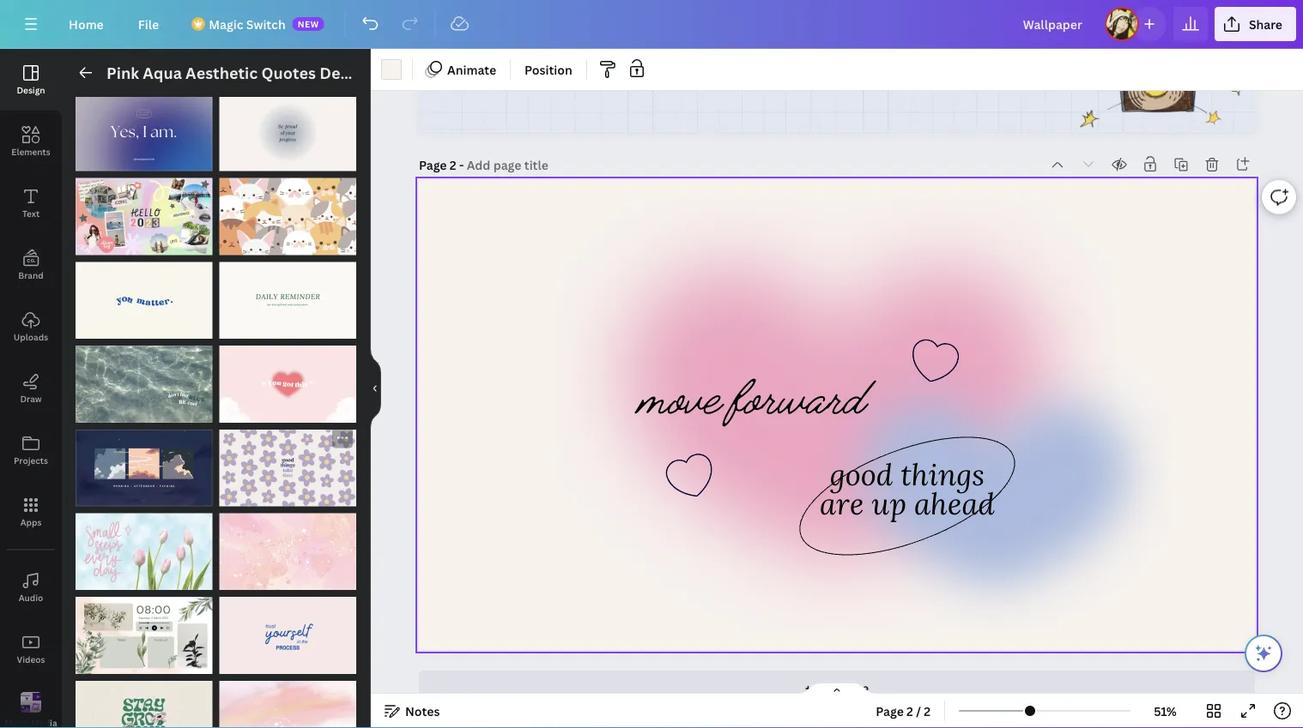 Task type: vqa. For each thing, say whether or not it's contained in the screenshot.
Apps button
yes



Task type: describe. For each thing, give the bounding box(es) containing it.
animate
[[447, 61, 496, 78]]

purple yellow cream motivational girly desktop wallpaper image
[[219, 430, 356, 507]]

2 for /
[[907, 703, 913, 720]]

#f8f2ed image
[[381, 59, 402, 80]]

brand
[[18, 270, 44, 281]]

off white simple daily reminder desktop wallpaper group
[[219, 252, 356, 339]]

aqua
[[143, 62, 182, 83]]

colorful 2023 vision board photo collage desktop wallpaper image
[[76, 178, 212, 255]]

2 for -
[[450, 157, 456, 173]]

forward
[[731, 359, 866, 438]]

elements button
[[0, 111, 62, 173]]

page for page 2 / 2
[[876, 703, 904, 720]]

file button
[[124, 7, 173, 41]]

ahead
[[914, 484, 995, 523]]

share
[[1249, 16, 1282, 32]]

page
[[841, 680, 869, 697]]

position
[[525, 61, 572, 78]]

light blue violet modern self quote affirmation desktop wallpaper group
[[76, 84, 212, 171]]

bone white blue groovy you matter desktop wallpaper group
[[76, 252, 212, 339]]

colorful cute cats illustration desktop wallpaper group
[[219, 168, 356, 255]]

uploads
[[14, 331, 48, 343]]

projects button
[[0, 420, 62, 482]]

51% button
[[1137, 698, 1193, 725]]

videos button
[[0, 619, 62, 681]]

videos
[[17, 654, 45, 666]]

pink
[[106, 62, 139, 83]]

pink pastel watercolor sky follow your dreams desktop wallpaper image
[[219, 681, 356, 729]]

hide image
[[370, 348, 381, 430]]

blue & pink floral desktop wallpaper group
[[76, 503, 212, 591]]

Page title text field
[[467, 157, 550, 174]]

#f8f2ed image
[[381, 59, 402, 80]]

pink pastel abstract watercolor seek magic everyday quote desktop wallpaper group
[[219, 503, 356, 591]]

show pages image
[[796, 682, 878, 696]]

apps
[[20, 517, 42, 528]]

position button
[[518, 56, 579, 83]]

audio
[[19, 592, 43, 604]]

move forward
[[640, 359, 866, 438]]

are
[[820, 484, 864, 523]]

magic switch
[[209, 16, 286, 32]]

move
[[640, 359, 722, 438]]

share button
[[1215, 7, 1296, 41]]

+ add page
[[805, 680, 869, 697]]

home
[[69, 16, 104, 32]]

purple yellow cream motivational girly desktop wallpaper group
[[219, 420, 356, 507]]

beige light green red typecentric psychedelic no copy psychedelic desktop wallpaper image
[[76, 681, 212, 729]]

side panel tab list
[[0, 49, 62, 729]]

design button
[[0, 49, 62, 111]]

home link
[[55, 7, 117, 41]]



Task type: locate. For each thing, give the bounding box(es) containing it.
pink pastel abstract watercolor seek magic everyday quote desktop wallpaper image
[[219, 514, 356, 591]]

0 horizontal spatial 2
[[450, 157, 456, 173]]

2 right /
[[924, 703, 931, 720]]

page 2 -
[[419, 157, 467, 173]]

animate button
[[420, 56, 503, 83]]

1 horizontal spatial page
[[876, 703, 904, 720]]

text
[[22, 208, 40, 219]]

navy illustration sky desktop wallpaper group
[[76, 420, 212, 507]]

magic
[[209, 16, 243, 32]]

2 left -
[[450, 157, 456, 173]]

audio button
[[0, 557, 62, 619]]

page 2 / 2
[[876, 703, 931, 720]]

pink aqua aesthetic quotes desktop wallpaper
[[106, 62, 463, 83]]

draw button
[[0, 358, 62, 420]]

page left -
[[419, 157, 447, 173]]

pink pastel watercolor sky follow your dreams desktop wallpaper group
[[219, 671, 356, 729]]

2
[[450, 157, 456, 173], [907, 703, 913, 720], [924, 703, 931, 720]]

new
[[298, 18, 319, 30]]

1 horizontal spatial 2
[[907, 703, 913, 720]]

blue white motivational modern aesthetic sea desktop wallpaper image
[[76, 346, 212, 423]]

up
[[872, 484, 906, 523]]

aesthetic
[[186, 62, 258, 83]]

wallpaper
[[386, 62, 463, 83]]

uploads button
[[0, 296, 62, 358]]

0 vertical spatial page
[[419, 157, 447, 173]]

pink red playful quotes desktop wallpaper group
[[219, 336, 356, 423]]

bone white blue groovy you matter desktop wallpaper image
[[76, 262, 212, 339]]

51%
[[1154, 703, 1177, 720]]

colorful cute cats illustration desktop wallpaper image
[[219, 178, 356, 255]]

draw
[[20, 393, 42, 405]]

main menu bar
[[0, 0, 1303, 49]]

+ add page button
[[419, 671, 1255, 706]]

2 horizontal spatial 2
[[924, 703, 931, 720]]

notes button
[[378, 698, 447, 725]]

canva assistant image
[[1253, 644, 1274, 664]]

switch
[[246, 16, 286, 32]]

green beige greenery aesthetic watercolor desktop wallpaper image
[[76, 598, 212, 675]]

1 vertical spatial page
[[876, 703, 904, 720]]

colorful 2023 vision board photo collage desktop wallpaper group
[[76, 168, 212, 255]]

blue & pink floral desktop wallpaper image
[[76, 514, 212, 591]]

projects
[[14, 455, 48, 467]]

light blue violet modern self quote affirmation desktop wallpaper image
[[76, 94, 212, 171]]

/
[[916, 703, 921, 720]]

lavender blush playful trust yourself in the process desktop wallpaper group
[[219, 587, 356, 675]]

file
[[138, 16, 159, 32]]

green beige greenery aesthetic watercolor desktop wallpaper group
[[76, 587, 212, 675]]

Design title text field
[[1009, 7, 1098, 41]]

are up ahead
[[820, 484, 995, 523]]

quotes
[[261, 62, 316, 83]]

2 left /
[[907, 703, 913, 720]]

page left /
[[876, 703, 904, 720]]

things
[[901, 456, 985, 495]]

page
[[419, 157, 447, 173], [876, 703, 904, 720]]

neutral blue minimalism motivational life quote desktop wallpaper group
[[219, 84, 356, 171]]

text button
[[0, 173, 62, 234]]

design
[[17, 84, 45, 96]]

add
[[814, 680, 838, 697]]

lavender blush playful trust yourself in the process desktop wallpaper image
[[219, 598, 356, 675]]

brand button
[[0, 234, 62, 296]]

apps button
[[0, 482, 62, 543]]

notes
[[405, 703, 440, 720]]

neutral blue minimalism motivational life quote desktop wallpaper image
[[219, 94, 356, 171]]

good things
[[830, 456, 985, 495]]

0 horizontal spatial page
[[419, 157, 447, 173]]

page for page 2 -
[[419, 157, 447, 173]]

page 2 / 2 button
[[869, 698, 937, 725]]

blue white motivational modern aesthetic sea desktop wallpaper group
[[76, 336, 212, 423]]

good
[[830, 456, 893, 495]]

elements
[[11, 146, 50, 158]]

desktop
[[319, 62, 382, 83]]

pink red playful quotes desktop wallpaper image
[[219, 346, 356, 423]]

beige light green red typecentric psychedelic no copy psychedelic desktop wallpaper group
[[76, 671, 212, 729]]

+
[[805, 680, 811, 697]]

-
[[459, 157, 464, 173]]

page inside button
[[876, 703, 904, 720]]

off white simple daily reminder desktop wallpaper image
[[219, 262, 356, 339]]

navy illustration sky desktop wallpaper image
[[76, 430, 212, 507]]



